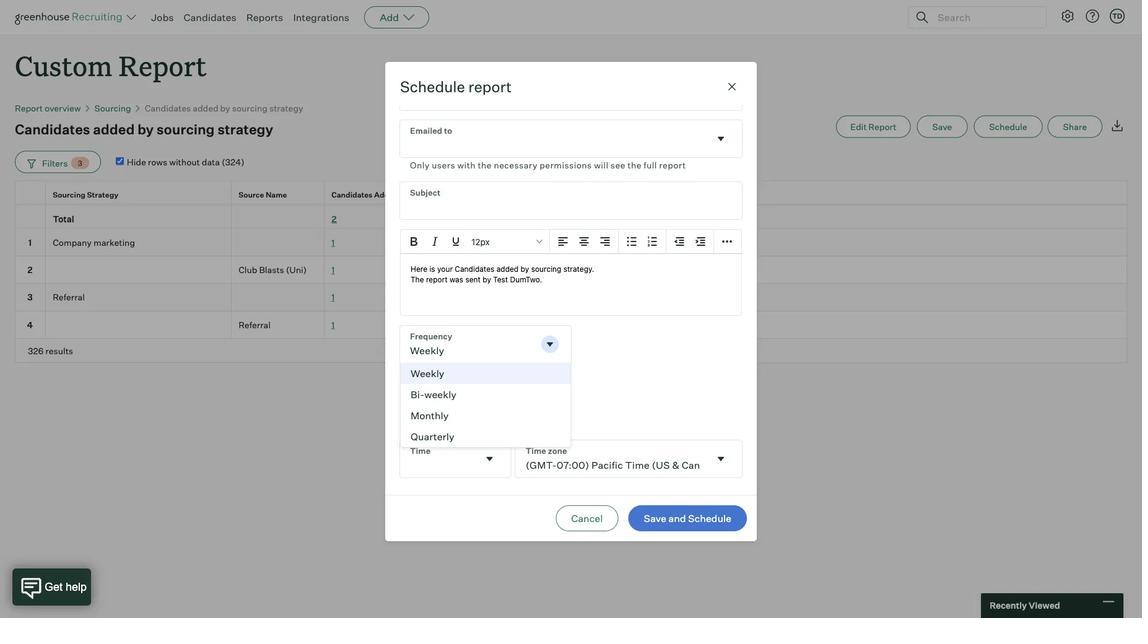 Task type: describe. For each thing, give the bounding box(es) containing it.
Hide rows without data (324) checkbox
[[116, 157, 124, 165]]

filter image
[[25, 158, 36, 168]]

0 vertical spatial strategy
[[269, 103, 303, 113]]

3 cell
[[15, 284, 46, 311]]

0 horizontal spatial sourcing
[[157, 121, 215, 138]]

candidates added
[[331, 190, 398, 199]]

report overview link
[[15, 103, 81, 113]]

source
[[239, 190, 264, 199]]

1 link for 1
[[331, 237, 335, 248]]

without
[[169, 157, 200, 167]]

report for custom report
[[119, 47, 207, 84]]

2 column header from the left
[[232, 205, 325, 228]]

will
[[594, 160, 609, 171]]

1 link for 2
[[331, 264, 335, 275]]

necessary
[[494, 160, 538, 171]]

t
[[445, 406, 450, 415]]

save button
[[917, 116, 968, 138]]

strategy
[[87, 190, 118, 199]]

on day(s)
[[400, 387, 439, 397]]

recently viewed
[[990, 600, 1060, 611]]

viewed
[[1029, 600, 1060, 611]]

share
[[1063, 121, 1087, 132]]

share button
[[1048, 116, 1103, 138]]

table containing total
[[15, 181, 1127, 363]]

0 horizontal spatial referral
[[53, 292, 85, 303]]

candidates down report overview link
[[15, 121, 90, 138]]

company
[[53, 237, 92, 248]]

0 vertical spatial report
[[468, 77, 512, 96]]

1 toggle flyout image from the left
[[484, 453, 496, 465]]

candidates inside row
[[331, 190, 373, 199]]

total
[[53, 213, 74, 224]]

0 vertical spatial candidates added by sourcing strategy
[[145, 103, 303, 113]]

data
[[202, 157, 220, 167]]

0 horizontal spatial added
[[93, 121, 135, 138]]

2 vertical spatial schedule
[[688, 512, 731, 525]]

hide
[[127, 157, 146, 167]]

candidates added by sourcing strategy link
[[145, 103, 303, 113]]

sourcing strategy
[[53, 190, 118, 199]]

blasts
[[259, 264, 284, 275]]

bi-weekly
[[411, 388, 457, 401]]

1 vertical spatial toggle flyout image
[[544, 338, 556, 351]]

total column header
[[46, 205, 232, 228]]

report overview
[[15, 103, 81, 113]]

quarterly
[[411, 430, 454, 443]]

save and schedule button
[[628, 506, 747, 532]]

schedule for schedule
[[989, 121, 1027, 132]]

sourcing for sourcing
[[94, 103, 131, 113]]

1 link for 3
[[331, 292, 335, 303]]

4 cell
[[15, 311, 46, 339]]

edit report
[[850, 121, 896, 132]]

1 column header from the left
[[15, 205, 46, 228]]

1 vertical spatial candidates added by sourcing strategy
[[15, 121, 273, 138]]

1 for 2
[[331, 264, 335, 275]]

row containing total
[[15, 205, 1127, 229]]

jobs
[[151, 11, 174, 24]]

1 vertical spatial report
[[15, 103, 43, 113]]

2 toolbar from the left
[[619, 230, 666, 254]]

2 cell
[[15, 256, 46, 284]]

1 horizontal spatial added
[[193, 103, 218, 113]]

marketing
[[93, 237, 135, 248]]

quarterly option
[[401, 426, 570, 447]]

with
[[457, 160, 476, 171]]

see
[[611, 160, 626, 171]]

integrations
[[293, 11, 349, 24]]

td button
[[1110, 9, 1125, 24]]

permissions
[[540, 160, 592, 171]]

reports
[[246, 11, 283, 24]]

filters
[[42, 158, 68, 168]]

save for save
[[932, 121, 952, 132]]

greenhouse recruiting image
[[15, 10, 126, 25]]

toggle flyout image inside only users with the necessary permissions will see the full report field
[[715, 132, 727, 145]]

2 for '2' cell
[[27, 264, 33, 275]]

12px button
[[466, 231, 547, 252]]

1 link for 4
[[331, 319, 335, 330]]

download image
[[1110, 118, 1125, 133]]

close modal icon image
[[725, 79, 740, 94]]

12px toolbar
[[401, 230, 550, 254]]

recently
[[990, 600, 1027, 611]]

row containing 3
[[15, 284, 1127, 311]]

day(s)
[[413, 387, 439, 397]]

bi-
[[411, 388, 424, 401]]

sourcing link
[[94, 103, 131, 113]]

1 vertical spatial referral
[[239, 319, 271, 330]]

Search text field
[[935, 8, 1035, 26]]

candidates up rows
[[145, 103, 191, 113]]

1 for 4
[[331, 319, 335, 330]]

0 vertical spatial by
[[220, 103, 230, 113]]



Task type: vqa. For each thing, say whether or not it's contained in the screenshot.
7th 0 link from the right
no



Task type: locate. For each thing, give the bounding box(es) containing it.
edit report link
[[836, 116, 911, 138]]

on
[[400, 387, 411, 397]]

report for edit report
[[869, 121, 896, 132]]

monthly
[[411, 409, 449, 422]]

3
[[78, 158, 82, 168], [27, 292, 33, 303]]

2 inside cell
[[27, 264, 33, 275]]

0 horizontal spatial report
[[468, 77, 512, 96]]

1 vertical spatial sourcing
[[53, 190, 85, 199]]

save inside button
[[932, 121, 952, 132]]

1 toolbar from the left
[[550, 230, 619, 254]]

full
[[644, 160, 657, 171]]

weekly
[[411, 367, 444, 380]]

row containing 1
[[15, 229, 1127, 256]]

td
[[1112, 12, 1122, 20]]

1 horizontal spatial report
[[119, 47, 207, 84]]

0 vertical spatial save
[[932, 121, 952, 132]]

candidates
[[184, 11, 236, 24], [145, 103, 191, 113], [15, 121, 90, 138], [331, 190, 373, 199]]

users
[[432, 160, 455, 171]]

add
[[380, 11, 399, 24]]

2 horizontal spatial report
[[869, 121, 896, 132]]

jobs link
[[151, 11, 174, 24]]

cell
[[232, 229, 325, 256], [46, 256, 232, 284], [232, 284, 325, 311], [46, 311, 232, 339]]

save for save and schedule
[[644, 512, 666, 525]]

schedule
[[400, 77, 465, 96], [989, 121, 1027, 132], [688, 512, 731, 525]]

report down jobs link
[[119, 47, 207, 84]]

6 row from the top
[[15, 311, 1127, 339]]

monthly option
[[401, 405, 570, 426]]

m
[[424, 406, 431, 415]]

0 horizontal spatial schedule
[[400, 77, 465, 96]]

table
[[15, 181, 1127, 363]]

0 horizontal spatial toggle flyout image
[[544, 338, 556, 351]]

row
[[15, 181, 1127, 208], [15, 205, 1127, 229], [15, 229, 1127, 256], [15, 256, 1127, 284], [15, 284, 1127, 311], [15, 311, 1127, 339]]

row group containing 1
[[15, 229, 1127, 339]]

0 horizontal spatial report
[[15, 103, 43, 113]]

name
[[266, 190, 287, 199]]

results
[[45, 345, 73, 356]]

referral
[[53, 292, 85, 303], [239, 319, 271, 330]]

added
[[193, 103, 218, 113], [93, 121, 135, 138]]

0 horizontal spatial 2
[[27, 264, 33, 275]]

td button
[[1107, 6, 1127, 26]]

1 horizontal spatial toggle flyout image
[[715, 453, 727, 465]]

reports link
[[246, 11, 283, 24]]

1 vertical spatial strategy
[[218, 121, 273, 138]]

report
[[119, 47, 207, 84], [15, 103, 43, 113], [869, 121, 896, 132]]

company marketing
[[53, 237, 135, 248]]

4
[[27, 319, 33, 330]]

12px
[[471, 237, 490, 247]]

column header
[[15, 205, 46, 228], [232, 205, 325, 228]]

1 horizontal spatial sourcing
[[94, 103, 131, 113]]

0 horizontal spatial the
[[478, 160, 492, 171]]

1 horizontal spatial schedule
[[688, 512, 731, 525]]

2 link
[[331, 213, 337, 224]]

12px group
[[401, 230, 741, 254]]

row containing sourcing strategy
[[15, 181, 1127, 208]]

configure image
[[1060, 9, 1075, 24]]

custom
[[15, 47, 112, 84]]

s
[[405, 406, 410, 415]]

schedule report
[[400, 77, 512, 96]]

sourcing inside row
[[53, 190, 85, 199]]

1 vertical spatial 2
[[27, 264, 33, 275]]

sourcing up "hide rows without data (324)"
[[157, 121, 215, 138]]

1 vertical spatial 3
[[27, 292, 33, 303]]

column header down name
[[232, 205, 325, 228]]

0 vertical spatial 3
[[78, 158, 82, 168]]

only
[[410, 160, 430, 171]]

overview
[[45, 103, 81, 113]]

3 1 link from the top
[[331, 292, 335, 303]]

list box containing weekly
[[400, 363, 571, 448]]

1 horizontal spatial save
[[932, 121, 952, 132]]

the right the with
[[478, 160, 492, 171]]

0 vertical spatial 2
[[331, 213, 337, 224]]

2 row from the top
[[15, 205, 1127, 229]]

by
[[220, 103, 230, 113], [137, 121, 154, 138]]

None field
[[400, 326, 571, 363], [400, 441, 511, 478], [516, 441, 742, 478], [400, 326, 571, 363], [400, 441, 511, 478], [516, 441, 742, 478]]

1 vertical spatial report
[[659, 160, 686, 171]]

by up hide
[[137, 121, 154, 138]]

1 vertical spatial by
[[137, 121, 154, 138]]

only users with the necessary permissions will see the full report
[[410, 160, 686, 171]]

add button
[[364, 6, 429, 28]]

2 1 link from the top
[[331, 264, 335, 275]]

0 vertical spatial sourcing
[[232, 103, 268, 113]]

list box
[[400, 363, 571, 448]]

0 horizontal spatial 3
[[27, 292, 33, 303]]

1 1 link from the top
[[331, 237, 335, 248]]

weekly option
[[401, 363, 570, 384]]

1 horizontal spatial sourcing
[[232, 103, 268, 113]]

2 toggle flyout image from the left
[[715, 453, 727, 465]]

3 row from the top
[[15, 229, 1127, 256]]

4 row from the top
[[15, 256, 1127, 284]]

schedule for schedule report
[[400, 77, 465, 96]]

0 vertical spatial report
[[119, 47, 207, 84]]

schedule button
[[974, 116, 1043, 138]]

candidates added by sourcing strategy up (324)
[[145, 103, 303, 113]]

candidates link
[[184, 11, 236, 24]]

1 vertical spatial save
[[644, 512, 666, 525]]

report inside field
[[659, 160, 686, 171]]

4 1 link from the top
[[331, 319, 335, 330]]

2
[[331, 213, 337, 224], [27, 264, 33, 275]]

toggle flyout image
[[715, 132, 727, 145], [544, 338, 556, 351]]

0 vertical spatial added
[[193, 103, 218, 113]]

save
[[932, 121, 952, 132], [644, 512, 666, 525]]

integrations link
[[293, 11, 349, 24]]

1 for 3
[[331, 292, 335, 303]]

sourcing
[[232, 103, 268, 113], [157, 121, 215, 138]]

candidates added by sourcing strategy up hide
[[15, 121, 273, 138]]

and
[[669, 512, 686, 525]]

rows
[[148, 157, 167, 167]]

toggle flyout image
[[484, 453, 496, 465], [715, 453, 727, 465]]

1 inside 'cell'
[[28, 237, 32, 248]]

save and schedule
[[644, 512, 731, 525]]

report right the edit
[[869, 121, 896, 132]]

3 inside cell
[[27, 292, 33, 303]]

column header up 1 'cell'
[[15, 205, 46, 228]]

(324)
[[222, 157, 245, 167]]

added down sourcing link
[[93, 121, 135, 138]]

3 down '2' cell
[[27, 292, 33, 303]]

row containing 4
[[15, 311, 1127, 339]]

0 vertical spatial schedule
[[400, 77, 465, 96]]

3 right filters
[[78, 158, 82, 168]]

sourcing for sourcing strategy
[[53, 190, 85, 199]]

None text field
[[400, 182, 742, 219]]

1 link
[[331, 237, 335, 248], [331, 264, 335, 275], [331, 292, 335, 303], [331, 319, 335, 330]]

cancel button
[[556, 506, 618, 532]]

report
[[468, 77, 512, 96], [659, 160, 686, 171]]

2 down candidates added
[[331, 213, 337, 224]]

club
[[239, 264, 257, 275]]

custom report
[[15, 47, 207, 84]]

candidates right the jobs
[[184, 11, 236, 24]]

1 for 1
[[331, 237, 335, 248]]

1 horizontal spatial report
[[659, 160, 686, 171]]

1 vertical spatial schedule
[[989, 121, 1027, 132]]

0 horizontal spatial toggle flyout image
[[484, 453, 496, 465]]

weekly
[[424, 388, 457, 401]]

sourcing
[[94, 103, 131, 113], [53, 190, 85, 199]]

added
[[374, 190, 398, 199]]

1 horizontal spatial referral
[[239, 319, 271, 330]]

2 the from the left
[[628, 160, 642, 171]]

candidates added by sourcing strategy
[[145, 103, 303, 113], [15, 121, 273, 138]]

candidates up 2 "link"
[[331, 190, 373, 199]]

1 cell
[[15, 229, 46, 256]]

2 vertical spatial report
[[869, 121, 896, 132]]

2 down 1 'cell'
[[27, 264, 33, 275]]

326 results
[[28, 345, 73, 356]]

1 horizontal spatial the
[[628, 160, 642, 171]]

referral down club
[[239, 319, 271, 330]]

1 horizontal spatial toggle flyout image
[[715, 132, 727, 145]]

0 horizontal spatial save
[[644, 512, 666, 525]]

Only users with the necessary permissions will see the full report field
[[400, 120, 742, 172]]

(uni)
[[286, 264, 307, 275]]

0 vertical spatial toggle flyout image
[[715, 132, 727, 145]]

row group
[[15, 229, 1127, 339]]

1 horizontal spatial 3
[[78, 158, 82, 168]]

cancel
[[571, 512, 603, 525]]

report left overview
[[15, 103, 43, 113]]

by up (324)
[[220, 103, 230, 113]]

sourcing down custom report
[[94, 103, 131, 113]]

3 toolbar from the left
[[666, 230, 714, 254]]

row containing 2
[[15, 256, 1127, 284]]

1 horizontal spatial column header
[[232, 205, 325, 228]]

save and schedule this report to revisit it! element
[[917, 116, 974, 138]]

1 the from the left
[[478, 160, 492, 171]]

0 horizontal spatial by
[[137, 121, 154, 138]]

sourcing up (324)
[[232, 103, 268, 113]]

hide rows without data (324)
[[127, 157, 245, 167]]

the
[[478, 160, 492, 171], [628, 160, 642, 171]]

toolbar
[[550, 230, 619, 254], [619, 230, 666, 254], [666, 230, 714, 254]]

1 horizontal spatial 2
[[331, 213, 337, 224]]

the left the full
[[628, 160, 642, 171]]

326
[[28, 345, 44, 356]]

1 horizontal spatial by
[[220, 103, 230, 113]]

2 horizontal spatial schedule
[[989, 121, 1027, 132]]

0 vertical spatial referral
[[53, 292, 85, 303]]

strategy
[[269, 103, 303, 113], [218, 121, 273, 138]]

0 horizontal spatial sourcing
[[53, 190, 85, 199]]

5 row from the top
[[15, 284, 1127, 311]]

source name
[[239, 190, 287, 199]]

1 vertical spatial added
[[93, 121, 135, 138]]

edit
[[850, 121, 867, 132]]

None text field
[[410, 137, 415, 152], [400, 326, 539, 363], [400, 441, 479, 478], [516, 441, 710, 478], [410, 137, 415, 152], [400, 326, 539, 363], [400, 441, 479, 478], [516, 441, 710, 478]]

club blasts (uni)
[[239, 264, 307, 275]]

referral right 3 cell on the left of page
[[53, 292, 85, 303]]

added up data
[[193, 103, 218, 113]]

0 horizontal spatial column header
[[15, 205, 46, 228]]

1 vertical spatial sourcing
[[157, 121, 215, 138]]

1
[[28, 237, 32, 248], [331, 237, 335, 248], [331, 264, 335, 275], [331, 292, 335, 303], [331, 319, 335, 330]]

1 row from the top
[[15, 181, 1127, 208]]

bi-weekly option
[[401, 384, 570, 405]]

0 vertical spatial sourcing
[[94, 103, 131, 113]]

sourcing up total
[[53, 190, 85, 199]]

save inside button
[[644, 512, 666, 525]]

2 for 2 "link"
[[331, 213, 337, 224]]



